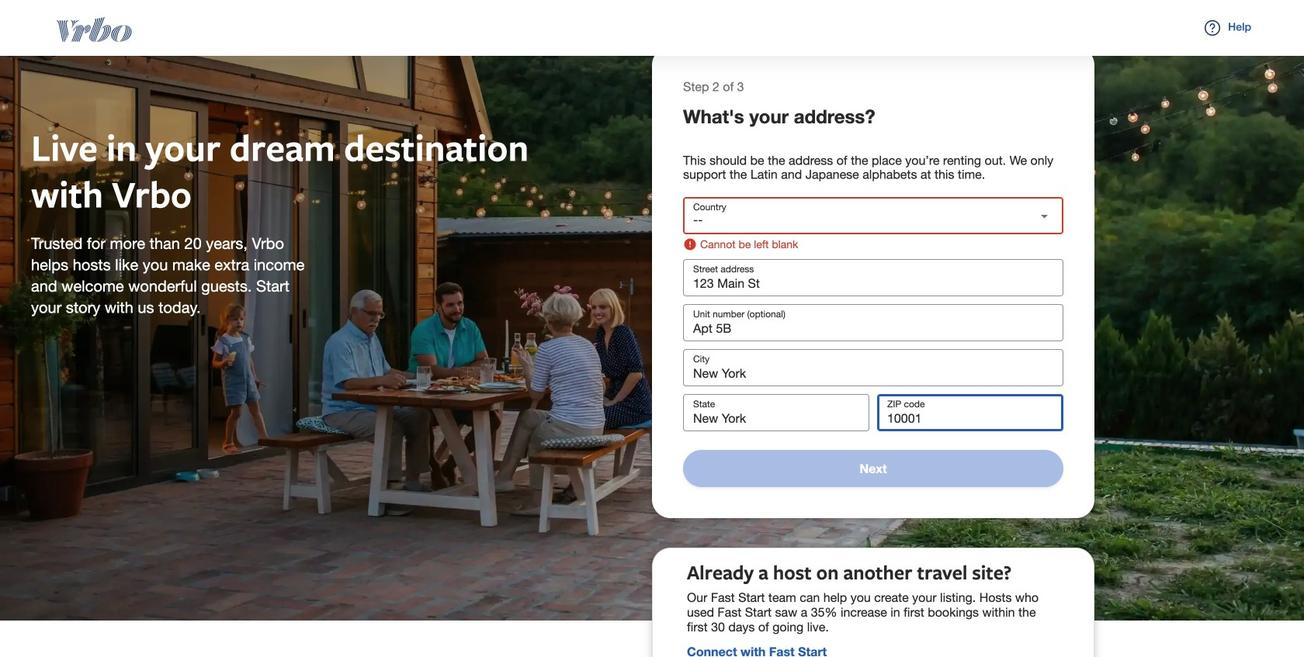 Task type: locate. For each thing, give the bounding box(es) containing it.
family enjoying cabin vacation image
[[0, 0, 1304, 621]]

2   text field from the top
[[683, 304, 1064, 342]]

0 vertical spatial   text field
[[683, 259, 1064, 297]]

  text field
[[683, 259, 1064, 297], [683, 304, 1064, 342], [683, 394, 869, 432]]

1 vertical spatial   text field
[[683, 304, 1064, 342]]

1 vertical spatial   text field
[[877, 394, 1064, 432]]

  text field
[[683, 349, 1064, 387], [877, 394, 1064, 432]]

2 vertical spatial   text field
[[683, 394, 869, 432]]



Task type: vqa. For each thing, say whether or not it's contained in the screenshot.
About
no



Task type: describe. For each thing, give the bounding box(es) containing it.
vrbo logo image
[[25, 17, 163, 42]]

3   text field from the top
[[683, 394, 869, 432]]

0 vertical spatial   text field
[[683, 349, 1064, 387]]

name error image
[[683, 238, 697, 252]]

1   text field from the top
[[683, 259, 1064, 297]]



